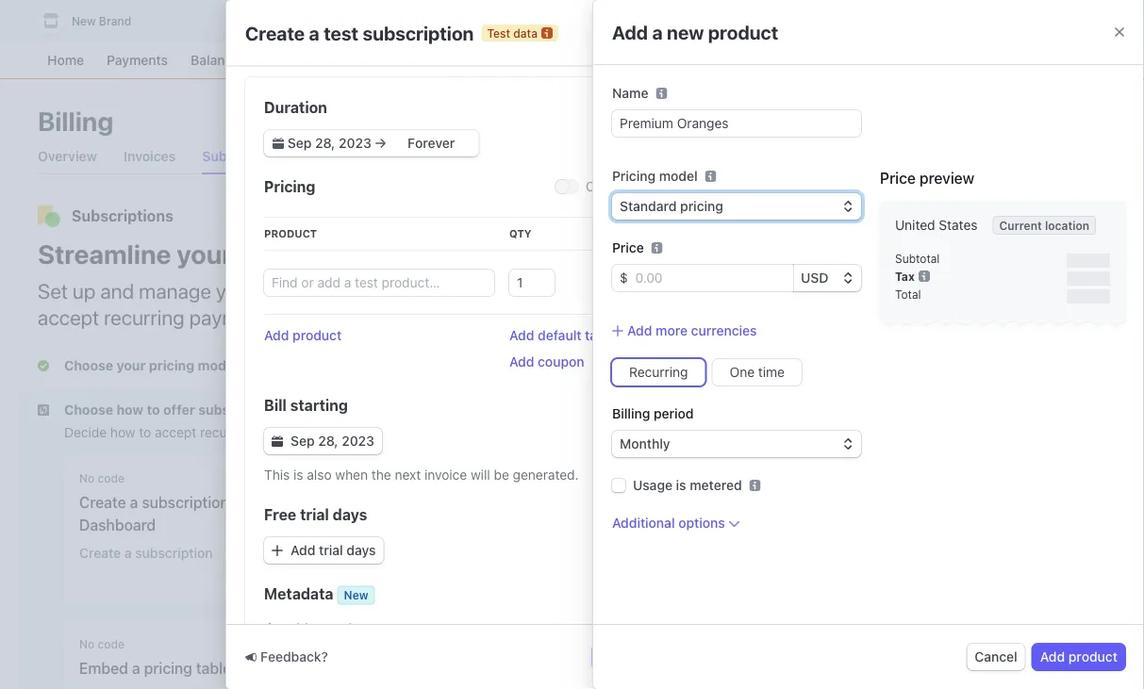 Task type: locate. For each thing, give the bounding box(es) containing it.
code inside the no code share a payment link with your customers
[[416, 472, 443, 485]]

0 horizontal spatial price
[[612, 240, 644, 256]]

1 vertical spatial with
[[397, 683, 427, 690]]

pricing up 'product'
[[264, 178, 316, 196]]

create
[[245, 21, 305, 44], [786, 296, 826, 311], [79, 494, 126, 512], [79, 546, 121, 561]]

starter
[[846, 248, 889, 263]]

sep 28, 2023 button
[[264, 429, 382, 455]]

1 horizontal spatial tax
[[633, 179, 652, 195]]

0 horizontal spatial subscriptions
[[198, 402, 287, 418]]

2023 up when
[[342, 434, 375, 450]]

1 vertical spatial billing
[[260, 278, 313, 303]]

starts
[[903, 157, 938, 172]]

subscription up create a subscription button
[[142, 494, 229, 512]]

table
[[196, 660, 231, 678]]

the down this in the bottom left of the page
[[270, 494, 292, 512]]

billing
[[38, 105, 114, 136], [804, 248, 842, 263], [786, 347, 824, 363], [612, 406, 650, 422]]

time up billing,
[[1016, 372, 1042, 388]]

offer inside billing starter 0.5% on recurring payments create subscriptions, offer trials or discounts, and effortlessly manage recurring billing.
[[919, 296, 948, 311]]

code up embed
[[98, 638, 125, 651]]

recurring
[[839, 273, 894, 288], [104, 305, 185, 329], [935, 311, 991, 327], [839, 372, 895, 388], [200, 425, 255, 441]]

a up customers
[[442, 494, 450, 512]]

1 vertical spatial 28,
[[318, 434, 338, 450]]

0 horizontal spatial with
[[397, 683, 427, 690]]

0 horizontal spatial tax
[[585, 328, 604, 344]]

additional options
[[612, 516, 725, 531]]

1 vertical spatial subscriptions
[[438, 660, 532, 678]]

recurring inside streamline your billing workflows set up and manage your billing operations to capture more revenue and accept recurring payments globally.
[[104, 305, 185, 329]]

time inside billing scale 0.8% on recurring payments and one-time invoice payments automate quoting, subscription billing, invoicing, revenue recovery, and revenue recognition.
[[1016, 372, 1042, 388]]

on inside billing starter 0.5% on recurring payments create subscriptions, offer trials or discounts, and effortlessly manage recurring billing.
[[820, 273, 835, 288]]

no inside the no code share a payment link with your customers
[[397, 472, 413, 485]]

payments
[[898, 273, 957, 288], [189, 305, 278, 329], [898, 372, 958, 388], [832, 388, 891, 403]]

0 vertical spatial svg image
[[714, 115, 725, 126]]

0 vertical spatial invoice
[[786, 388, 828, 403]]

create left test
[[245, 21, 305, 44]]

manage down tax
[[883, 311, 932, 327]]

to up decide how to accept recurring customer orders.
[[147, 402, 160, 418]]

0 horizontal spatial more
[[513, 278, 559, 303]]

recurring down choose how to offer subscriptions
[[200, 425, 255, 441]]

subscriptions inside offer subscriptions on your website with a checkout integration
[[438, 660, 532, 678]]

2023 up preview
[[935, 133, 974, 151]]

0 vertical spatial trial
[[300, 507, 329, 525]]

1 vertical spatial 2023
[[342, 434, 375, 450]]

0 vertical spatial product
[[708, 21, 779, 43]]

days up new
[[347, 543, 376, 559]]

create up dashboard
[[79, 494, 126, 512]]

0 horizontal spatial product
[[293, 328, 342, 344]]

add inside "button"
[[509, 328, 534, 344]]

days
[[333, 507, 367, 525], [347, 543, 376, 559]]

and
[[100, 278, 134, 303], [640, 278, 674, 303], [786, 311, 808, 327], [961, 372, 984, 388], [958, 426, 981, 442]]

0 horizontal spatial total
[[656, 228, 691, 241]]

1 vertical spatial accept
[[155, 425, 196, 441]]

is left also
[[293, 468, 303, 483]]

days inside 'button'
[[347, 543, 376, 559]]

start date field
[[286, 134, 373, 153]]

tax right default
[[585, 328, 604, 344]]

subscriptions up checkout
[[438, 660, 532, 678]]

code up dashboard
[[98, 472, 125, 485]]

tax right collect
[[633, 179, 652, 195]]

manage down streamline
[[139, 278, 211, 303]]

will
[[471, 468, 490, 483]]

svg image
[[714, 115, 725, 126], [273, 138, 284, 150]]

0 horizontal spatial invoice
[[425, 468, 467, 483]]

to inside 'dropdown button'
[[147, 402, 160, 418]]

a left pricing
[[132, 660, 140, 678]]

and right $
[[640, 278, 674, 303]]

no down decide
[[79, 472, 95, 485]]

1 vertical spatial how
[[110, 425, 135, 441]]

link
[[519, 494, 543, 512]]

add more currencies button
[[612, 322, 757, 341]]

1 horizontal spatial product
[[708, 21, 779, 43]]

2 vertical spatial product
[[1069, 650, 1118, 665]]

price left preview
[[880, 169, 916, 187]]

1 vertical spatial svg image
[[272, 546, 283, 557]]

more up recurring at the right of page
[[656, 323, 688, 339]]

0 horizontal spatial manage
[[139, 278, 211, 303]]

1 horizontal spatial subscriptions
[[438, 660, 532, 678]]

0 vertical spatial price
[[880, 169, 916, 187]]

to left capture
[[418, 278, 435, 303]]

svg image inside sep 28, 2023 button
[[272, 436, 283, 448]]

subscription down 'no code create a subscription from the dashboard'
[[135, 546, 213, 561]]

subscriptions up decide how to accept recurring customer orders.
[[198, 402, 287, 418]]

create inside 'no code create a subscription from the dashboard'
[[79, 494, 126, 512]]

svg image left filter
[[714, 115, 725, 126]]

recurring for billing starter 0.5% on recurring payments create subscriptions, offer trials or discounts, and effortlessly manage recurring billing.
[[839, 273, 894, 288]]

1 vertical spatial svg image
[[273, 138, 284, 150]]

to down choose how to offer subscriptions 'dropdown button'
[[139, 425, 151, 441]]

test
[[487, 26, 510, 39]]

subscription
[[363, 21, 474, 44], [901, 411, 977, 426], [142, 494, 229, 512], [135, 546, 213, 561]]

to for recurring
[[139, 425, 151, 441]]

svg image left sep
[[272, 436, 283, 448]]

0 vertical spatial with
[[547, 494, 577, 512]]

data
[[573, 80, 599, 91]]

checkout
[[443, 683, 510, 690]]

no
[[79, 472, 95, 485], [397, 472, 413, 485], [79, 638, 95, 651]]

0 horizontal spatial website
[[291, 660, 346, 678]]

0 vertical spatial to
[[418, 278, 435, 303]]

code up "share"
[[416, 472, 443, 485]]

billing
[[237, 238, 312, 269], [260, 278, 313, 303]]

0.8%
[[786, 372, 817, 388]]

2 horizontal spatial product
[[1069, 650, 1118, 665]]

pricing up usd
[[786, 207, 837, 225]]

2023 for september
[[935, 133, 974, 151]]

0 horizontal spatial revenue
[[564, 278, 635, 303]]

0 horizontal spatial add product button
[[264, 327, 342, 346]]

2023 inside september 28, 2023 subscription starts
[[935, 133, 974, 151]]

product
[[264, 228, 317, 241]]

1 vertical spatial add product button
[[1033, 644, 1125, 671]]

offer
[[919, 296, 948, 311], [163, 402, 195, 418]]

add up "add coupon"
[[509, 328, 534, 344]]

the left next
[[372, 468, 391, 483]]

0.00 text field
[[628, 265, 793, 292]]

Premium Plan, sunglasses, etc. text field
[[612, 110, 861, 137]]

2023 inside button
[[342, 434, 375, 450]]

1 horizontal spatial manage
[[883, 311, 932, 327]]

svg image
[[272, 436, 283, 448], [272, 546, 283, 557]]

0 horizontal spatial 28,
[[318, 434, 338, 450]]

0 vertical spatial 28,
[[907, 133, 931, 151]]

product
[[708, 21, 779, 43], [293, 328, 342, 344], [1069, 650, 1118, 665]]

add metadata
[[283, 621, 372, 637]]

recurring down the scale
[[839, 372, 895, 388]]

code inside 'no code create a subscription from the dashboard'
[[98, 472, 125, 485]]

offer
[[397, 660, 434, 678]]

28, inside button
[[318, 434, 338, 450]]

revenue up default
[[564, 278, 635, 303]]

billing inside billing starter 0.5% on recurring payments create subscriptions, offer trials or discounts, and effortlessly manage recurring billing.
[[804, 248, 842, 263]]

0 horizontal spatial 2023
[[342, 434, 375, 450]]

to inside streamline your billing workflows set up and manage your billing operations to capture more revenue and accept recurring payments globally.
[[418, 278, 435, 303]]

28, inside september 28, 2023 subscription starts
[[907, 133, 931, 151]]

subscriptions
[[198, 402, 287, 418], [438, 660, 532, 678]]

add down free trial days
[[291, 543, 316, 559]]

filter
[[733, 113, 764, 128]]

no for share a payment link with your customers
[[397, 472, 413, 485]]

billing period
[[612, 406, 694, 422]]

how inside 'dropdown button'
[[116, 402, 143, 418]]

accept down choose how to offer subscriptions
[[155, 425, 196, 441]]

states
[[939, 217, 978, 233]]

test
[[545, 80, 571, 91]]

2023
[[935, 133, 974, 151], [342, 434, 375, 450]]

2 horizontal spatial pricing
[[786, 207, 837, 225]]

1 horizontal spatial 2023
[[935, 133, 974, 151]]

days up the add trial days in the bottom of the page
[[333, 507, 367, 525]]

1 vertical spatial price
[[612, 240, 644, 256]]

accept down up
[[38, 305, 99, 329]]

0 vertical spatial manage
[[139, 278, 211, 303]]

subscription inside 'no code create a subscription from the dashboard'
[[142, 494, 229, 512]]

how right decide
[[110, 425, 135, 441]]

payments up recovery,
[[898, 372, 958, 388]]

1 vertical spatial total
[[895, 288, 921, 301]]

default
[[538, 328, 582, 344]]

with right link on the left
[[547, 494, 577, 512]]

create down dashboard
[[79, 546, 121, 561]]

no code embed a pricing table on your website
[[79, 638, 346, 678]]

payments left the globally.
[[189, 305, 278, 329]]

revenue left recovery,
[[847, 426, 895, 442]]

0 horizontal spatial accept
[[38, 305, 99, 329]]

september
[[823, 133, 904, 151]]

1 vertical spatial to
[[147, 402, 160, 418]]

billing for billing period
[[612, 406, 650, 422]]

subscription inside billing scale 0.8% on recurring payments and one-time invoice payments automate quoting, subscription billing, invoicing, revenue recovery, and revenue recognition.
[[901, 411, 977, 426]]

add down metadata
[[283, 621, 308, 637]]

0 vertical spatial billing
[[237, 238, 312, 269]]

1 horizontal spatial revenue
[[847, 426, 895, 442]]

payments inside billing starter 0.5% on recurring payments create subscriptions, offer trials or discounts, and effortlessly manage recurring billing.
[[898, 273, 957, 288]]

add
[[612, 21, 648, 43], [627, 323, 652, 339], [264, 328, 289, 344], [509, 328, 534, 344], [509, 355, 534, 370], [291, 543, 316, 559], [283, 621, 308, 637], [1040, 650, 1065, 665]]

and down 0.5%
[[786, 311, 808, 327]]

trial for add
[[319, 543, 343, 559]]

0 vertical spatial more
[[513, 278, 559, 303]]

1 vertical spatial offer
[[163, 402, 195, 418]]

1 horizontal spatial total
[[895, 288, 921, 301]]

0 vertical spatial tax
[[633, 179, 652, 195]]

0 vertical spatial 2023
[[935, 133, 974, 151]]

create inside button
[[79, 546, 121, 561]]

1 vertical spatial add product
[[1040, 650, 1118, 665]]

one-
[[987, 372, 1016, 388]]

subscription left billing,
[[901, 411, 977, 426]]

price up $
[[612, 240, 644, 256]]

add inside add coupon button
[[509, 355, 534, 370]]

0 vertical spatial add product button
[[264, 327, 342, 346]]

accept inside streamline your billing workflows set up and manage your billing operations to capture more revenue and accept recurring payments globally.
[[38, 305, 99, 329]]

more up add default tax
[[513, 278, 559, 303]]

0 vertical spatial how
[[116, 402, 143, 418]]

offer subscriptions on your website with a checkout integration
[[397, 660, 647, 690]]

subtotal
[[895, 252, 940, 265]]

when
[[335, 468, 368, 483]]

add coupon
[[509, 355, 584, 370]]

1 horizontal spatial with
[[547, 494, 577, 512]]

no up embed
[[79, 638, 95, 651]]

no inside no code embed a pricing table on your website
[[79, 638, 95, 651]]

automate
[[786, 411, 844, 426]]

add product right cancel
[[1040, 650, 1118, 665]]

revenue down one-
[[984, 426, 1033, 442]]

capture
[[440, 278, 508, 303]]

code inside no code embed a pricing table on your website
[[98, 638, 125, 651]]

usd button
[[793, 265, 861, 292]]

1 horizontal spatial is
[[676, 478, 686, 494]]

1 horizontal spatial time
[[1016, 372, 1042, 388]]

add up recurring at the right of page
[[627, 323, 652, 339]]

0 vertical spatial accept
[[38, 305, 99, 329]]

operations
[[318, 278, 413, 303]]

manage
[[139, 278, 211, 303], [883, 311, 932, 327]]

add a new product
[[612, 21, 779, 43]]

add product button right "cancel" button
[[1033, 644, 1125, 671]]

billing,
[[980, 411, 1020, 426]]

recurring inside billing scale 0.8% on recurring payments and one-time invoice payments automate quoting, subscription billing, invoicing, revenue recovery, and revenue recognition.
[[839, 372, 895, 388]]

a inside the no code share a payment link with your customers
[[442, 494, 450, 512]]

0 vertical spatial add product
[[264, 328, 342, 344]]

payments up quoting,
[[832, 388, 891, 403]]

code for create
[[98, 472, 125, 485]]

28, up "starts"
[[907, 133, 931, 151]]

1 horizontal spatial svg image
[[714, 115, 725, 126]]

add product up the bill  starting
[[264, 328, 342, 344]]

a inside 'no code create a subscription from the dashboard'
[[130, 494, 138, 512]]

28,
[[907, 133, 931, 151], [318, 434, 338, 450]]

a down 'offer'
[[431, 683, 439, 690]]

add product button up the bill  starting
[[264, 327, 342, 346]]

or
[[985, 296, 997, 311]]

0 vertical spatial offer
[[919, 296, 948, 311]]

a left new
[[652, 21, 663, 43]]

on right 0.8% at the bottom right
[[820, 372, 836, 388]]

1 vertical spatial trial
[[319, 543, 343, 559]]

add coupon button
[[509, 353, 584, 372]]

with
[[547, 494, 577, 512], [397, 683, 427, 690]]

trial down free trial days
[[319, 543, 343, 559]]

filter button
[[706, 108, 772, 134]]

offer inside 'dropdown button'
[[163, 402, 195, 418]]

usage is metered
[[633, 478, 742, 494]]

1 horizontal spatial price
[[880, 169, 916, 187]]

0.5%
[[786, 273, 817, 288]]

subscriptions inside 'dropdown button'
[[198, 402, 287, 418]]

recurring down streamline
[[104, 305, 185, 329]]

a inside no code embed a pricing table on your website
[[132, 660, 140, 678]]

tax
[[633, 179, 652, 195], [585, 328, 604, 344]]

create a subscription button
[[68, 533, 236, 567]]

trials
[[951, 296, 981, 311]]

days for add trial days
[[347, 543, 376, 559]]

create down 0.5%
[[786, 296, 826, 311]]

additional options button
[[612, 514, 740, 533]]

with down 'offer'
[[397, 683, 427, 690]]

1 horizontal spatial the
[[372, 468, 391, 483]]

0 horizontal spatial offer
[[163, 402, 195, 418]]

0 horizontal spatial add product
[[264, 328, 342, 344]]

0 horizontal spatial svg image
[[273, 138, 284, 150]]

how
[[116, 402, 143, 418], [110, 425, 135, 441]]

1 horizontal spatial offer
[[919, 296, 948, 311]]

1 horizontal spatial website
[[593, 660, 647, 678]]

1 vertical spatial invoice
[[425, 468, 467, 483]]

1 horizontal spatial more
[[656, 323, 688, 339]]

0 horizontal spatial the
[[270, 494, 292, 512]]

1 horizontal spatial invoice
[[786, 388, 828, 403]]

0 vertical spatial svg image
[[272, 436, 283, 448]]

a up dashboard
[[130, 494, 138, 512]]

a down dashboard
[[124, 546, 132, 561]]

no inside 'no code create a subscription from the dashboard'
[[79, 472, 95, 485]]

on up integration
[[536, 660, 554, 678]]

on right 0.5%
[[820, 273, 835, 288]]

billing inside billing scale 0.8% on recurring payments and one-time invoice payments automate quoting, subscription billing, invoicing, revenue recovery, and revenue recognition.
[[786, 347, 824, 363]]

2 website from the left
[[593, 660, 647, 678]]

1 vertical spatial days
[[347, 543, 376, 559]]

is right usage
[[676, 478, 686, 494]]

globally.
[[283, 305, 355, 329]]

svg image down free
[[272, 546, 283, 557]]

recurring left 'billing.'
[[935, 311, 991, 327]]

time right one
[[758, 365, 785, 380]]

no up "share"
[[397, 472, 413, 485]]

a inside create a subscription button
[[124, 546, 132, 561]]

1 vertical spatial more
[[656, 323, 688, 339]]

svg image inside add trial days 'button'
[[272, 546, 283, 557]]

0 horizontal spatial is
[[293, 468, 303, 483]]

1 horizontal spatial 28,
[[907, 133, 931, 151]]

tax inside "button"
[[585, 328, 604, 344]]

how for decide
[[110, 425, 135, 441]]

recovery,
[[899, 426, 955, 442]]

days for free trial days
[[333, 507, 367, 525]]

to for subscriptions
[[147, 402, 160, 418]]

add more currencies
[[627, 323, 757, 339]]

1 vertical spatial manage
[[883, 311, 932, 327]]

payments down subtotal on the right of the page
[[898, 273, 957, 288]]

qty
[[509, 228, 532, 241]]

1 website from the left
[[291, 660, 346, 678]]

recurring up subscriptions,
[[839, 273, 894, 288]]

no for embed a pricing table on your website
[[79, 638, 95, 651]]

1 vertical spatial the
[[270, 494, 292, 512]]

total down tax
[[895, 288, 921, 301]]

1 svg image from the top
[[272, 436, 283, 448]]

1 vertical spatial tax
[[585, 328, 604, 344]]

2 vertical spatial to
[[139, 425, 151, 441]]

add left coupon
[[509, 355, 534, 370]]

28, for sep
[[318, 434, 338, 450]]

usd
[[801, 270, 829, 286]]

0 horizontal spatial time
[[758, 365, 785, 380]]

website inside offer subscriptions on your website with a checkout integration
[[593, 660, 647, 678]]

$ button
[[612, 265, 628, 292]]

offer down info image
[[919, 296, 948, 311]]

and left one-
[[961, 372, 984, 388]]

0 vertical spatial subscriptions
[[198, 402, 287, 418]]

with inside offer subscriptions on your website with a checkout integration
[[397, 683, 427, 690]]

offer subscriptions on your website with a checkout integration link
[[382, 620, 686, 690]]

recurring for decide how to accept recurring customer orders.
[[200, 425, 255, 441]]

invoice left will at the left bottom of the page
[[425, 468, 467, 483]]

trial inside 'button'
[[319, 543, 343, 559]]

total down collect tax automatically at the top
[[656, 228, 691, 241]]

pricing left "model"
[[612, 168, 656, 184]]

trial right free
[[300, 507, 329, 525]]

offer up decide how to accept recurring customer orders.
[[163, 402, 195, 418]]

1 horizontal spatial add product
[[1040, 650, 1118, 665]]

svg image down duration
[[273, 138, 284, 150]]

on right table at the left of page
[[235, 660, 253, 678]]

28, right sep
[[318, 434, 338, 450]]

streamline your billing workflows set up and manage your billing operations to capture more revenue and accept recurring payments globally.
[[38, 238, 674, 329]]

how right choose
[[116, 402, 143, 418]]

2 svg image from the top
[[272, 546, 283, 557]]

add up the bill
[[264, 328, 289, 344]]

accept
[[38, 305, 99, 329], [155, 425, 196, 441]]

0 vertical spatial days
[[333, 507, 367, 525]]

invoice up "automate"
[[786, 388, 828, 403]]



Task type: describe. For each thing, give the bounding box(es) containing it.
automatically
[[656, 179, 740, 195]]

create a test subscription
[[245, 21, 474, 44]]

location
[[1045, 219, 1090, 232]]

info image
[[919, 271, 930, 282]]

integration
[[514, 683, 590, 690]]

preview
[[920, 169, 975, 187]]

generated.
[[513, 468, 579, 483]]

sep 28, 2023
[[291, 434, 375, 450]]

current
[[1000, 219, 1042, 232]]

a inside offer subscriptions on your website with a checkout integration
[[431, 683, 439, 690]]

options
[[678, 516, 725, 531]]

price for price preview
[[880, 169, 916, 187]]

add trial days
[[291, 543, 376, 559]]

trial for free
[[300, 507, 329, 525]]

summary
[[797, 87, 883, 109]]

$
[[620, 270, 628, 286]]

up
[[73, 278, 96, 303]]

no code create a subscription from the dashboard
[[79, 472, 292, 534]]

your inside offer subscriptions on your website with a checkout integration
[[558, 660, 589, 678]]

united states
[[895, 217, 978, 233]]

one
[[730, 365, 755, 380]]

this
[[264, 468, 290, 483]]

sep
[[291, 434, 315, 450]]

2023 for sep
[[342, 434, 375, 450]]

subscription right test
[[363, 21, 474, 44]]

next
[[395, 468, 421, 483]]

collect
[[586, 179, 630, 195]]

embed
[[79, 660, 128, 678]]

no code share a payment link with your customers
[[397, 472, 612, 534]]

revenue inside streamline your billing workflows set up and manage your billing operations to capture more revenue and accept recurring payments globally.
[[564, 278, 635, 303]]

subscriptions
[[72, 207, 173, 225]]

add default tax button
[[509, 327, 604, 346]]

recognition.
[[786, 442, 858, 458]]

svg image for bill
[[272, 436, 283, 448]]

info element
[[705, 171, 717, 182]]

invoicing,
[[786, 426, 843, 442]]

customers
[[397, 516, 472, 534]]

additional
[[612, 516, 675, 531]]

name
[[612, 85, 649, 101]]

scale
[[827, 347, 861, 363]]

metadata
[[264, 586, 334, 604]]

pricing model
[[612, 168, 698, 184]]

period
[[654, 406, 694, 422]]

how for choose
[[116, 402, 143, 418]]

1 vertical spatial product
[[293, 328, 342, 344]]

0 vertical spatial total
[[656, 228, 691, 241]]

subscriptions,
[[830, 296, 915, 311]]

no for create a subscription from the dashboard
[[79, 472, 95, 485]]

new
[[344, 590, 368, 603]]

bill
[[264, 397, 287, 415]]

info image
[[705, 171, 717, 182]]

svg image inside filter popup button
[[714, 115, 725, 126]]

billing for billing starter 0.5% on recurring payments create subscriptions, offer trials or discounts, and effortlessly manage recurring billing.
[[804, 248, 842, 263]]

metered
[[690, 478, 742, 494]]

test
[[324, 21, 359, 44]]

1 horizontal spatial accept
[[155, 425, 196, 441]]

free
[[264, 507, 297, 525]]

billing for billing
[[38, 105, 114, 136]]

end date field
[[388, 134, 475, 153]]

and inside billing starter 0.5% on recurring payments create subscriptions, offer trials or discounts, and effortlessly manage recurring billing.
[[786, 311, 808, 327]]

workflows
[[318, 238, 446, 269]]

billing for billing scale 0.8% on recurring payments and one-time invoice payments automate quoting, subscription billing, invoicing, revenue recovery, and revenue recognition.
[[786, 347, 824, 363]]

billing.
[[994, 311, 1034, 327]]

current location
[[1000, 219, 1090, 232]]

decide
[[64, 425, 107, 441]]

from
[[233, 494, 266, 512]]

add inside add trial days 'button'
[[291, 543, 316, 559]]

usage
[[633, 478, 673, 494]]

customer
[[259, 425, 316, 441]]

new
[[667, 21, 704, 43]]

more inside streamline your billing workflows set up and manage your billing operations to capture more revenue and accept recurring payments globally.
[[513, 278, 559, 303]]

is for this
[[293, 468, 303, 483]]

on inside billing scale 0.8% on recurring payments and one-time invoice payments automate quoting, subscription billing, invoicing, revenue recovery, and revenue recognition.
[[820, 372, 836, 388]]

the inside 'no code create a subscription from the dashboard'
[[270, 494, 292, 512]]

your inside the no code share a payment link with your customers
[[581, 494, 612, 512]]

subscription inside create a subscription button
[[135, 546, 213, 561]]

choose how to offer subscriptions button
[[38, 401, 291, 420]]

starting
[[290, 397, 348, 415]]

data
[[513, 26, 538, 39]]

svg image for free
[[272, 546, 283, 557]]

2 horizontal spatial revenue
[[984, 426, 1033, 442]]

on inside no code embed a pricing table on your website
[[235, 660, 253, 678]]

create inside billing starter 0.5% on recurring payments create subscriptions, offer trials or discounts, and effortlessly manage recurring billing.
[[786, 296, 826, 311]]

invoice inside billing scale 0.8% on recurring payments and one-time invoice payments automate quoting, subscription billing, invoicing, revenue recovery, and revenue recognition.
[[786, 388, 828, 403]]

coupon
[[538, 355, 584, 370]]

cancel
[[975, 650, 1018, 665]]

add left new
[[612, 21, 648, 43]]

manage inside billing starter 0.5% on recurring payments create subscriptions, offer trials or discounts, and effortlessly manage recurring billing.
[[883, 311, 932, 327]]

price preview
[[880, 169, 975, 187]]

0 horizontal spatial pricing
[[264, 178, 316, 196]]

a left test
[[309, 21, 320, 44]]

september 28, 2023 subscription starts
[[823, 133, 974, 172]]

website inside no code embed a pricing table on your website
[[291, 660, 346, 678]]

add inside add more currencies button
[[627, 323, 652, 339]]

add metadata button
[[264, 621, 372, 637]]

payment
[[454, 494, 515, 512]]

0 vertical spatial the
[[372, 468, 391, 483]]

test data
[[487, 26, 538, 39]]

payments inside streamline your billing workflows set up and manage your billing operations to capture more revenue and accept recurring payments globally.
[[189, 305, 278, 329]]

create a subscription
[[79, 546, 213, 561]]

28, for september
[[907, 133, 931, 151]]

recurring
[[629, 365, 688, 380]]

code for embed
[[98, 638, 125, 651]]

recurring for billing scale 0.8% on recurring payments and one-time invoice payments automate quoting, subscription billing, invoicing, revenue recovery, and revenue recognition.
[[839, 372, 895, 388]]

1 horizontal spatial pricing
[[612, 168, 656, 184]]

price for price
[[612, 240, 644, 256]]

model
[[659, 168, 698, 184]]

and right recovery,
[[958, 426, 981, 442]]

manage inside streamline your billing workflows set up and manage your billing operations to capture more revenue and accept recurring payments globally.
[[139, 278, 211, 303]]

subscription
[[823, 157, 899, 172]]

add right cancel
[[1040, 650, 1065, 665]]

with inside the no code share a payment link with your customers
[[547, 494, 577, 512]]

choose how to offer subscriptions
[[64, 402, 287, 418]]

code for share
[[416, 472, 443, 485]]

free trial days
[[264, 507, 367, 525]]

orders.
[[320, 425, 363, 441]]

your inside no code embed a pricing table on your website
[[256, 660, 288, 678]]

streamline
[[38, 238, 171, 269]]

and right up
[[100, 278, 134, 303]]

also
[[307, 468, 332, 483]]

on inside offer subscriptions on your website with a checkout integration
[[536, 660, 554, 678]]

share
[[397, 494, 438, 512]]

cancel button
[[967, 644, 1025, 671]]

metadata
[[312, 621, 372, 637]]

currencies
[[691, 323, 757, 339]]

discounts,
[[1001, 296, 1064, 311]]

is for usage
[[676, 478, 686, 494]]

1 horizontal spatial add product button
[[1033, 644, 1125, 671]]

add trial days button
[[264, 538, 383, 565]]

quoting,
[[848, 411, 898, 426]]

more inside button
[[656, 323, 688, 339]]

collect tax automatically
[[586, 179, 740, 195]]



Task type: vqa. For each thing, say whether or not it's contained in the screenshot.
details
no



